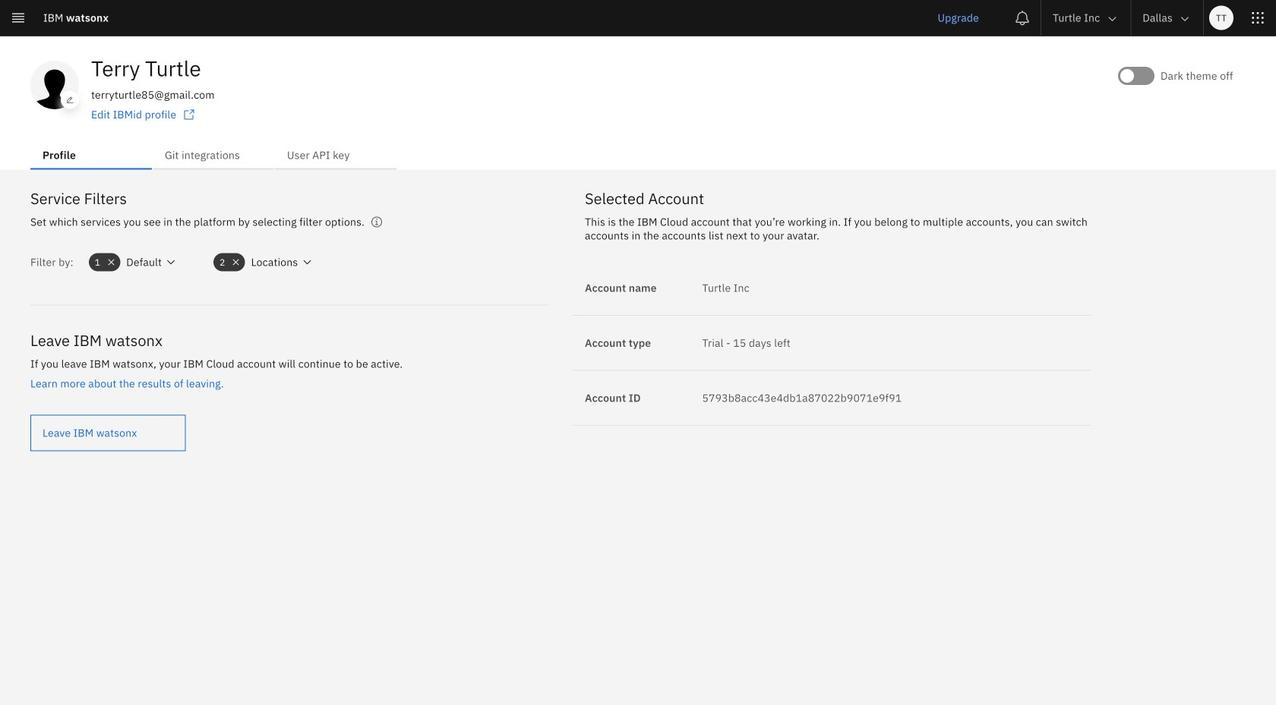 Task type: describe. For each thing, give the bounding box(es) containing it.
1 arrow image from the left
[[1106, 13, 1118, 25]]

clear all selected items image for open menu image
[[105, 256, 117, 268]]

clear all selected items image for open menu icon
[[230, 256, 242, 268]]

open menu image
[[301, 256, 313, 268]]

2 arrow image from the left
[[1179, 13, 1191, 25]]

profile picture image
[[30, 61, 79, 109]]



Task type: locate. For each thing, give the bounding box(es) containing it.
1 horizontal spatial clear all selected items image
[[230, 256, 242, 268]]

open menu image
[[165, 256, 177, 268]]

notifications image
[[1015, 10, 1030, 25]]

2 clear all selected items image from the left
[[230, 256, 242, 268]]

1 horizontal spatial arrow image
[[1179, 13, 1191, 25]]

0 horizontal spatial clear all selected items image
[[105, 256, 117, 268]]

tab list
[[30, 139, 396, 170]]

0 horizontal spatial arrow image
[[1106, 13, 1118, 25]]

arrow image
[[1106, 13, 1118, 25], [1179, 13, 1191, 25]]

clear all selected items image right open menu image
[[230, 256, 242, 268]]

global navigation element
[[0, 0, 1276, 706]]

1 clear all selected items image from the left
[[105, 256, 117, 268]]

clear all selected items image
[[105, 256, 117, 268], [230, 256, 242, 268]]

clear all selected items image left open menu image
[[105, 256, 117, 268]]



Task type: vqa. For each thing, say whether or not it's contained in the screenshot.
Action bar element
no



